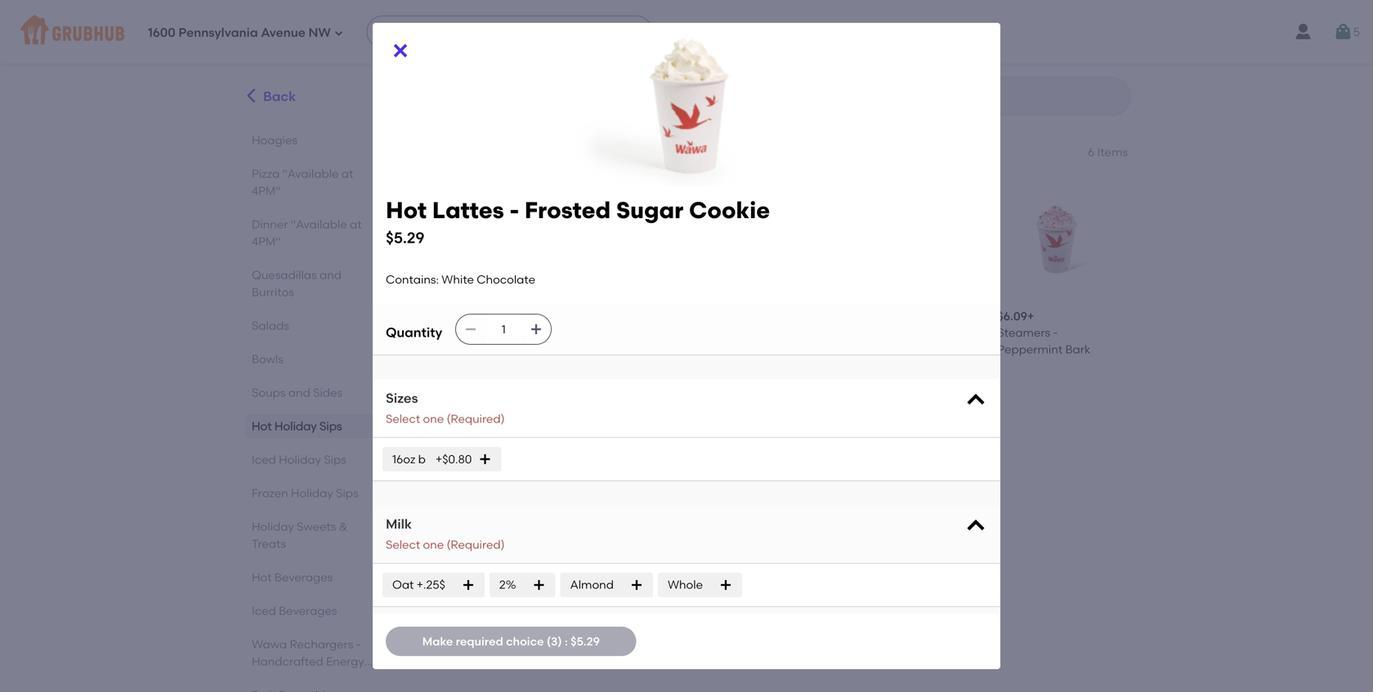 Task type: locate. For each thing, give the bounding box(es) containing it.
at inside dinner "available at 4pm"
[[350, 217, 362, 231]]

sugar
[[616, 197, 684, 224], [436, 342, 469, 356]]

required
[[456, 635, 503, 648]]

- inside the hot lattes - peppermint mocha
[[637, 326, 642, 340]]

iced beverages tab
[[252, 602, 378, 620]]

0 horizontal spatial chocolates
[[740, 326, 804, 340]]

$6.09 for steamers
[[998, 309, 1027, 323]]

"available
[[282, 167, 339, 181], [291, 217, 347, 231]]

sips up sweets
[[336, 486, 359, 500]]

1 peppermint from the left
[[577, 342, 642, 356]]

0 horizontal spatial $5.29
[[386, 229, 425, 247]]

0 horizontal spatial sugar
[[436, 342, 469, 356]]

1 horizontal spatial &
[[857, 359, 866, 373]]

+ inside $2.89 + holiday blend coffee - holiday blend
[[466, 558, 473, 572]]

(3)
[[547, 635, 562, 648]]

1 vertical spatial cookie
[[472, 342, 511, 356]]

wawa rechargers - handcrafted energy drinks (contains caffeine) tab
[[252, 636, 378, 692]]

1 horizontal spatial $5.29
[[571, 635, 600, 648]]

$6.09 down white
[[436, 309, 466, 323]]

select
[[386, 412, 420, 426], [386, 538, 420, 552]]

1 one from the top
[[423, 412, 444, 426]]

one for sizes
[[423, 412, 444, 426]]

$5.29
[[386, 229, 425, 247], [571, 635, 600, 648]]

frosted
[[525, 197, 611, 224], [504, 326, 546, 340]]

1 vertical spatial at
[[350, 217, 362, 231]]

hot holiday sips
[[436, 140, 579, 161], [252, 419, 342, 433]]

0 vertical spatial iced
[[252, 453, 276, 467]]

0 vertical spatial 4pm"
[[252, 184, 281, 198]]

2 chocolates from the left
[[880, 326, 944, 340]]

1 vertical spatial one
[[423, 538, 444, 552]]

$5.29 inside hot lattes - frosted sugar cookie $5.29
[[386, 229, 425, 247]]

bark inside '$6.09 + steamers - peppermint bark'
[[1065, 342, 1091, 356]]

0 vertical spatial blend
[[482, 574, 513, 588]]

0 horizontal spatial cookie
[[472, 342, 511, 356]]

bark
[[785, 342, 810, 356], [1065, 342, 1091, 356]]

sips up frozen holiday sips tab
[[324, 453, 346, 467]]

1 horizontal spatial cookie
[[689, 197, 770, 224]]

svg image right almond
[[630, 579, 643, 592]]

dinner "available at 4pm"
[[252, 217, 362, 248]]

svg image
[[334, 28, 344, 38], [464, 323, 478, 336], [533, 579, 546, 592], [630, 579, 643, 592]]

cookie inside "$6.09 + hot lattes - frosted sugar cookie"
[[472, 342, 511, 356]]

hoagies
[[252, 133, 298, 147]]

svg image for 1600 pennsylvania avenue nw
[[334, 28, 344, 38]]

:
[[565, 635, 568, 648]]

beverages for iced beverages
[[279, 604, 337, 618]]

0 horizontal spatial $6.09
[[436, 309, 466, 323]]

0 vertical spatial beverages
[[275, 571, 333, 584]]

contains:
[[386, 273, 439, 286]]

back button
[[242, 77, 297, 116]]

+ inside '$6.09 + steamers - peppermint bark'
[[1027, 309, 1034, 323]]

1 vertical spatial frosted
[[504, 326, 546, 340]]

steamers - peppermint bark image
[[998, 178, 1118, 299]]

$6.09
[[436, 309, 466, 323], [998, 309, 1027, 323]]

0 horizontal spatial hot holiday sips
[[252, 419, 342, 433]]

lattes
[[432, 197, 504, 224], [459, 326, 494, 340], [600, 326, 634, 340]]

"available inside pizza "available at 4pm"
[[282, 167, 339, 181]]

(required) up +$0.80
[[447, 412, 505, 426]]

0 vertical spatial sugar
[[616, 197, 684, 224]]

sips for frozen holiday sips tab
[[336, 486, 359, 500]]

hot inside "$6.09 + hot lattes - frosted sugar cookie"
[[436, 326, 457, 340]]

1 horizontal spatial chocolates
[[880, 326, 944, 340]]

lattes for frosted
[[432, 197, 504, 224]]

select down milk
[[386, 538, 420, 552]]

select for sizes
[[386, 412, 420, 426]]

sweets
[[297, 520, 336, 534]]

peppermint inside the hot lattes - peppermint mocha
[[577, 342, 642, 356]]

4pm" down the dinner
[[252, 235, 281, 248]]

1 $6.09 from the left
[[436, 309, 466, 323]]

coffee
[[516, 574, 553, 588]]

peppermint
[[577, 342, 642, 356], [717, 342, 782, 356], [857, 342, 922, 356], [998, 342, 1063, 356]]

energy
[[326, 655, 364, 669]]

1 vertical spatial (required)
[[447, 538, 505, 552]]

1 vertical spatial hot holiday sips
[[252, 419, 342, 433]]

$6.09 + hot lattes - frosted sugar cookie
[[436, 309, 546, 356]]

sips down 'sides'
[[320, 419, 342, 433]]

2 select from the top
[[386, 538, 420, 552]]

sips for iced holiday sips tab
[[324, 453, 346, 467]]

+ left input item quantity number field
[[466, 309, 473, 323]]

4pm"
[[252, 184, 281, 198], [252, 235, 281, 248]]

2 peppermint from the left
[[717, 342, 782, 356]]

(required) inside 'sizes select one (required)'
[[447, 412, 505, 426]]

blend
[[482, 574, 513, 588], [489, 591, 521, 605]]

peppermint inside hot chocolates - peppermint cookies & cream
[[857, 342, 922, 356]]

beverages up iced beverages
[[275, 571, 333, 584]]

select down sizes
[[386, 412, 420, 426]]

sides
[[313, 386, 342, 400]]

iced for iced beverages
[[252, 604, 276, 618]]

tab
[[252, 687, 378, 692]]

- inside hot chocolates - peppermint cookies & cream
[[947, 326, 952, 340]]

handcrafted
[[252, 655, 323, 669]]

milk
[[386, 516, 412, 532]]

$6.09 inside '$6.09 + steamers - peppermint bark'
[[998, 309, 1027, 323]]

1 vertical spatial $5.29
[[571, 635, 600, 648]]

2 one from the top
[[423, 538, 444, 552]]

iced holiday sips tab
[[252, 451, 378, 468]]

chocolates inside hot chocolates - peppermint bark
[[740, 326, 804, 340]]

one inside 'sizes select one (required)'
[[423, 412, 444, 426]]

mocha
[[645, 342, 683, 356]]

(required) inside milk select one (required)
[[447, 538, 505, 552]]

frosted inside "$6.09 + hot lattes - frosted sugar cookie"
[[504, 326, 546, 340]]

cookie inside hot lattes - frosted sugar cookie $5.29
[[689, 197, 770, 224]]

main navigation navigation
[[0, 0, 1373, 64]]

at for dinner "available at 4pm"
[[350, 217, 362, 231]]

lattes inside hot lattes - frosted sugar cookie $5.29
[[432, 197, 504, 224]]

1 vertical spatial beverages
[[279, 604, 337, 618]]

1 select from the top
[[386, 412, 420, 426]]

cookies
[[925, 342, 970, 356]]

beverages down hot beverages tab
[[279, 604, 337, 618]]

blend down coffee
[[489, 591, 521, 605]]

0 horizontal spatial bark
[[785, 342, 810, 356]]

choice
[[506, 635, 544, 648]]

1 vertical spatial 4pm"
[[252, 235, 281, 248]]

1 horizontal spatial and
[[320, 268, 342, 282]]

"available for dinner
[[291, 217, 347, 231]]

sizes select one (required)
[[386, 390, 505, 426]]

chocolates
[[740, 326, 804, 340], [880, 326, 944, 340]]

svg image
[[1334, 22, 1353, 42], [391, 41, 410, 60], [530, 323, 543, 336], [965, 389, 987, 412], [478, 453, 492, 466], [965, 515, 987, 538], [462, 579, 475, 592], [719, 579, 732, 592]]

rechargers
[[290, 638, 353, 651]]

hot chocolates - peppermint bark button
[[710, 172, 844, 381]]

svg image for 2%
[[533, 579, 546, 592]]

beverages
[[275, 571, 333, 584], [279, 604, 337, 618]]

and inside quesadillas and burritos
[[320, 268, 342, 282]]

hot
[[436, 140, 468, 161], [386, 197, 427, 224], [436, 326, 457, 340], [577, 326, 597, 340], [717, 326, 737, 340], [857, 326, 877, 340], [252, 419, 272, 433], [252, 571, 272, 584]]

2 $6.09 from the left
[[998, 309, 1027, 323]]

4pm" inside dinner "available at 4pm"
[[252, 235, 281, 248]]

0 vertical spatial "available
[[282, 167, 339, 181]]

1 horizontal spatial sugar
[[616, 197, 684, 224]]

iced up wawa
[[252, 604, 276, 618]]

16oz
[[392, 452, 416, 466]]

+
[[466, 309, 473, 323], [1027, 309, 1034, 323], [466, 558, 473, 572]]

sips
[[543, 140, 579, 161], [320, 419, 342, 433], [324, 453, 346, 467], [336, 486, 359, 500]]

1 bark from the left
[[785, 342, 810, 356]]

(required) up $2.89 at the left bottom
[[447, 538, 505, 552]]

& left cream
[[857, 359, 866, 373]]

& right sweets
[[339, 520, 348, 534]]

1 (required) from the top
[[447, 412, 505, 426]]

0 vertical spatial (required)
[[447, 412, 505, 426]]

- inside $2.89 + holiday blend coffee - holiday blend
[[436, 591, 441, 605]]

0 vertical spatial and
[[320, 268, 342, 282]]

2 4pm" from the top
[[252, 235, 281, 248]]

one up $2.89 at the left bottom
[[423, 538, 444, 552]]

hot lattes - peppermint mocha image
[[577, 178, 697, 299]]

0 vertical spatial hot holiday sips
[[436, 140, 579, 161]]

2 (required) from the top
[[447, 538, 505, 552]]

peppermint inside hot chocolates - peppermint bark
[[717, 342, 782, 356]]

1 vertical spatial iced
[[252, 604, 276, 618]]

1 vertical spatial blend
[[489, 591, 521, 605]]

nw
[[308, 25, 331, 40]]

+.25$
[[417, 578, 445, 592]]

$6.09 up steamers
[[998, 309, 1027, 323]]

b
[[418, 452, 426, 466]]

4 peppermint from the left
[[998, 342, 1063, 356]]

1 iced from the top
[[252, 453, 276, 467]]

one
[[423, 412, 444, 426], [423, 538, 444, 552]]

and down dinner "available at 4pm" tab
[[320, 268, 342, 282]]

lattes inside the hot lattes - peppermint mocha
[[600, 326, 634, 340]]

select inside 'sizes select one (required)'
[[386, 412, 420, 426]]

1 horizontal spatial bark
[[1065, 342, 1091, 356]]

2 bark from the left
[[1065, 342, 1091, 356]]

"available down hoagies tab
[[282, 167, 339, 181]]

1 vertical spatial "available
[[291, 217, 347, 231]]

hot chocolates - peppermint cookies & cream button
[[851, 172, 984, 381]]

0 vertical spatial frosted
[[525, 197, 611, 224]]

16oz b
[[392, 452, 426, 466]]

one inside milk select one (required)
[[423, 538, 444, 552]]

sips for the hot holiday sips tab
[[320, 419, 342, 433]]

and left 'sides'
[[288, 386, 310, 400]]

(required)
[[447, 412, 505, 426], [447, 538, 505, 552]]

hot holiday sips inside tab
[[252, 419, 342, 433]]

+ inside "$6.09 + hot lattes - frosted sugar cookie"
[[466, 309, 473, 323]]

0 vertical spatial $5.29
[[386, 229, 425, 247]]

and inside soups and sides "tab"
[[288, 386, 310, 400]]

and
[[320, 268, 342, 282], [288, 386, 310, 400]]

milk select one (required)
[[386, 516, 505, 552]]

0 vertical spatial one
[[423, 412, 444, 426]]

svg image right 2%
[[533, 579, 546, 592]]

-
[[510, 197, 519, 224], [497, 326, 501, 340], [637, 326, 642, 340], [807, 326, 811, 340], [947, 326, 952, 340], [1053, 326, 1058, 340], [436, 591, 441, 605], [356, 638, 361, 651]]

4pm" inside pizza "available at 4pm"
[[252, 184, 281, 198]]

1 vertical spatial select
[[386, 538, 420, 552]]

svg image for almond
[[630, 579, 643, 592]]

$5.29 up contains:
[[386, 229, 425, 247]]

1 vertical spatial and
[[288, 386, 310, 400]]

1 vertical spatial sugar
[[436, 342, 469, 356]]

svg image right nw
[[334, 28, 344, 38]]

+ down milk select one (required)
[[466, 558, 473, 572]]

0 horizontal spatial and
[[288, 386, 310, 400]]

salads tab
[[252, 317, 378, 334]]

2 iced from the top
[[252, 604, 276, 618]]

at inside pizza "available at 4pm"
[[341, 167, 353, 181]]

0 vertical spatial &
[[857, 359, 866, 373]]

hot lattes - frosted sugar cookie image
[[436, 178, 557, 299]]

6 items
[[1088, 145, 1128, 159]]

select inside milk select one (required)
[[386, 538, 420, 552]]

one up b
[[423, 412, 444, 426]]

Input item quantity number field
[[486, 315, 522, 344]]

hot inside the hot lattes - peppermint mocha
[[577, 326, 597, 340]]

"available for pizza
[[282, 167, 339, 181]]

+ for hot
[[466, 309, 473, 323]]

and for soups
[[288, 386, 310, 400]]

$6.09 inside "$6.09 + hot lattes - frosted sugar cookie"
[[436, 309, 466, 323]]

holiday
[[472, 140, 539, 161], [275, 419, 317, 433], [279, 453, 321, 467], [291, 486, 333, 500], [252, 520, 294, 534], [436, 574, 479, 588], [444, 591, 486, 605]]

hot holiday sips tab
[[252, 418, 378, 435]]

"available down the pizza "available at 4pm" tab
[[291, 217, 347, 231]]

- inside hot chocolates - peppermint bark
[[807, 326, 811, 340]]

1 horizontal spatial $6.09
[[998, 309, 1027, 323]]

0 vertical spatial at
[[341, 167, 353, 181]]

chocolates inside hot chocolates - peppermint cookies & cream
[[880, 326, 944, 340]]

&
[[857, 359, 866, 373], [339, 520, 348, 534]]

quesadillas and burritos tab
[[252, 266, 378, 301]]

1 4pm" from the top
[[252, 184, 281, 198]]

at
[[341, 167, 353, 181], [350, 217, 362, 231]]

iced holiday sips
[[252, 453, 346, 467]]

caffeine)
[[252, 689, 304, 692]]

"available inside dinner "available at 4pm"
[[291, 217, 347, 231]]

& inside hot chocolates - peppermint cookies & cream
[[857, 359, 866, 373]]

at down the pizza "available at 4pm" tab
[[350, 217, 362, 231]]

at down hoagies tab
[[341, 167, 353, 181]]

1 vertical spatial &
[[339, 520, 348, 534]]

4pm" down pizza
[[252, 184, 281, 198]]

dinner
[[252, 217, 288, 231]]

peppermint inside '$6.09 + steamers - peppermint bark'
[[998, 342, 1063, 356]]

svg image inside main navigation navigation
[[334, 28, 344, 38]]

+ up steamers
[[1027, 309, 1034, 323]]

pizza
[[252, 167, 280, 181]]

(required) for milk
[[447, 538, 505, 552]]

1600
[[148, 25, 176, 40]]

hot chocolates - peppermint bark image
[[717, 178, 838, 299]]

$2.89 + holiday blend coffee - holiday blend
[[436, 558, 553, 605]]

$5.29 right :
[[571, 635, 600, 648]]

svg image left input item quantity number field
[[464, 323, 478, 336]]

0 horizontal spatial &
[[339, 520, 348, 534]]

3 peppermint from the left
[[857, 342, 922, 356]]

iced up frozen at the left bottom
[[252, 453, 276, 467]]

0 vertical spatial cookie
[[689, 197, 770, 224]]

cookie
[[689, 197, 770, 224], [472, 342, 511, 356]]

holiday inside holiday sweets & treats
[[252, 520, 294, 534]]

0 vertical spatial select
[[386, 412, 420, 426]]

1 chocolates from the left
[[740, 326, 804, 340]]

+ for holiday
[[466, 558, 473, 572]]

and for quesadillas
[[320, 268, 342, 282]]

sugar inside "$6.09 + hot lattes - frosted sugar cookie"
[[436, 342, 469, 356]]

blend left coffee
[[482, 574, 513, 588]]

sips up hot lattes - frosted sugar cookie $5.29
[[543, 140, 579, 161]]



Task type: describe. For each thing, give the bounding box(es) containing it.
+ for steamers
[[1027, 309, 1034, 323]]

lattes inside "$6.09 + hot lattes - frosted sugar cookie"
[[459, 326, 494, 340]]

dinner "available at 4pm" tab
[[252, 216, 378, 250]]

- inside wawa rechargers - handcrafted energy drinks (contains caffeine)
[[356, 638, 361, 651]]

cream
[[869, 359, 907, 373]]

holiday sweets & treats tab
[[252, 518, 378, 553]]

wawa rechargers - handcrafted energy drinks (contains caffeine)
[[252, 638, 364, 692]]

5 button
[[1334, 17, 1360, 47]]

hot lattes - peppermint mocha
[[577, 326, 683, 356]]

hot beverages
[[252, 571, 333, 584]]

$6.09 for hot
[[436, 309, 466, 323]]

sugar inside hot lattes - frosted sugar cookie $5.29
[[616, 197, 684, 224]]

4pm" for pizza "available at 4pm"
[[252, 184, 281, 198]]

burritos
[[252, 285, 294, 299]]

make required choice (3) : $5.29
[[422, 635, 600, 648]]

frozen
[[252, 486, 288, 500]]

(contains
[[288, 672, 342, 686]]

steamers
[[998, 326, 1050, 340]]

bowls tab
[[252, 351, 378, 368]]

iced for iced holiday sips
[[252, 453, 276, 467]]

- inside "$6.09 + hot lattes - frosted sugar cookie"
[[497, 326, 501, 340]]

avenue
[[261, 25, 306, 40]]

iced beverages
[[252, 604, 337, 618]]

1600 pennsylvania avenue nw
[[148, 25, 331, 40]]

at for pizza "available at 4pm"
[[341, 167, 353, 181]]

contains: white chocolate
[[386, 273, 535, 286]]

white
[[442, 273, 474, 286]]

hot inside hot chocolates - peppermint cookies & cream
[[857, 326, 877, 340]]

$6.09 + steamers - peppermint bark
[[998, 309, 1091, 356]]

sizes
[[386, 390, 418, 406]]

- inside '$6.09 + steamers - peppermint bark'
[[1053, 326, 1058, 340]]

almond
[[570, 578, 614, 592]]

soups
[[252, 386, 286, 400]]

hot lattes - peppermint mocha button
[[570, 172, 704, 381]]

hot chocolates - peppermint bark
[[717, 326, 811, 356]]

1 horizontal spatial hot holiday sips
[[436, 140, 579, 161]]

2%
[[499, 578, 516, 592]]

hot inside hot lattes - frosted sugar cookie $5.29
[[386, 197, 427, 224]]

soups and sides
[[252, 386, 342, 400]]

peppermint for hot chocolates - peppermint cookies & cream
[[857, 342, 922, 356]]

hot beverages tab
[[252, 569, 378, 586]]

$2.89
[[436, 558, 466, 572]]

bowls
[[252, 352, 283, 366]]

quesadillas
[[252, 268, 317, 282]]

svg image inside 5 button
[[1334, 22, 1353, 42]]

bark inside hot chocolates - peppermint bark
[[785, 342, 810, 356]]

pizza "available at 4pm" tab
[[252, 165, 378, 199]]

whole
[[668, 578, 703, 592]]

make
[[422, 635, 453, 648]]

lattes for peppermint
[[600, 326, 634, 340]]

chocolates for cookies
[[880, 326, 944, 340]]

chocolate
[[477, 273, 535, 286]]

(required) for sizes
[[447, 412, 505, 426]]

pizza "available at 4pm"
[[252, 167, 353, 198]]

4pm" for dinner "available at 4pm"
[[252, 235, 281, 248]]

frozen holiday sips
[[252, 486, 359, 500]]

wawa
[[252, 638, 287, 651]]

beverages for hot beverages
[[275, 571, 333, 584]]

quantity
[[386, 325, 442, 341]]

6
[[1088, 145, 1095, 159]]

select for milk
[[386, 538, 420, 552]]

peppermint for hot chocolates - peppermint bark
[[717, 342, 782, 356]]

items
[[1097, 145, 1128, 159]]

holiday blend coffee - holiday blend image
[[436, 427, 557, 547]]

5
[[1353, 25, 1360, 39]]

hot inside hot chocolates - peppermint bark
[[717, 326, 737, 340]]

hot chocolates - peppermint cookies & cream
[[857, 326, 970, 373]]

caret left icon image
[[243, 87, 260, 104]]

drinks
[[252, 672, 286, 686]]

peppermint for hot lattes - peppermint mocha
[[577, 342, 642, 356]]

hot lattes - frosted sugar cookie $5.29
[[386, 197, 770, 247]]

soups and sides tab
[[252, 384, 378, 401]]

treats
[[252, 537, 286, 551]]

back
[[263, 88, 296, 104]]

quesadillas and burritos
[[252, 268, 342, 299]]

frosted inside hot lattes - frosted sugar cookie $5.29
[[525, 197, 611, 224]]

oat +.25$
[[392, 578, 445, 592]]

pennsylvania
[[178, 25, 258, 40]]

& inside holiday sweets & treats
[[339, 520, 348, 534]]

chocolates for bark
[[740, 326, 804, 340]]

salads
[[252, 319, 289, 333]]

oat
[[392, 578, 414, 592]]

hoagies tab
[[252, 132, 378, 149]]

+$0.80
[[436, 452, 472, 466]]

holiday sweets & treats
[[252, 520, 348, 551]]

- inside hot lattes - frosted sugar cookie $5.29
[[510, 197, 519, 224]]

one for milk
[[423, 538, 444, 552]]

frozen holiday sips tab
[[252, 485, 378, 502]]



Task type: vqa. For each thing, say whether or not it's contained in the screenshot.
at inside the Dinner "Available at 4PM"
yes



